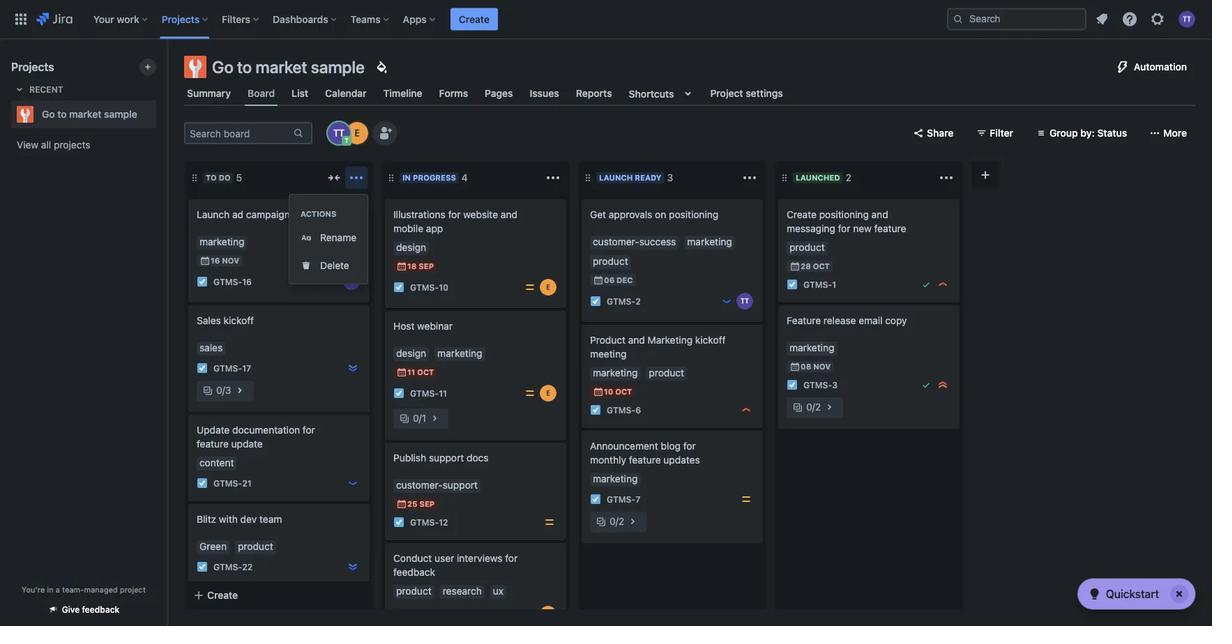Task type: describe. For each thing, give the bounding box(es) containing it.
gtms-6
[[607, 405, 641, 415]]

0 vertical spatial sample
[[311, 57, 365, 77]]

15
[[439, 610, 449, 620]]

0 down gtms-17 link
[[216, 385, 222, 396]]

product
[[590, 335, 626, 346]]

teams button
[[347, 8, 395, 30]]

gtms- for 11
[[410, 389, 439, 398]]

monthly
[[590, 455, 627, 466]]

10 october 2023 image
[[593, 387, 604, 398]]

gtms- for 7
[[607, 495, 636, 505]]

sidebar navigation image
[[152, 56, 183, 84]]

0 vertical spatial 0 / 2
[[807, 402, 821, 413]]

launched
[[796, 173, 841, 183]]

/ down gtms-3 'link'
[[813, 402, 816, 413]]

1 vertical spatial create button
[[185, 583, 373, 609]]

apps button
[[399, 8, 441, 30]]

3 for 0 / 3
[[225, 385, 231, 396]]

5
[[236, 172, 242, 184]]

gtms-3
[[804, 380, 838, 390]]

for inside the update documentation for feature update
[[303, 425, 315, 436]]

publish support docs
[[394, 453, 489, 464]]

task image left gtms-12 link
[[394, 517, 405, 528]]

task image for gtms-11
[[394, 388, 405, 399]]

add people image
[[377, 125, 394, 142]]

docs
[[467, 453, 489, 464]]

feature inside the create positioning and messaging for new feature
[[875, 223, 907, 234]]

0 vertical spatial low image
[[328, 276, 339, 288]]

delete button
[[290, 252, 368, 280]]

gtms-17
[[214, 364, 251, 373]]

feature inside the announcement blog for monthly feature updates
[[629, 455, 661, 466]]

0 horizontal spatial 1
[[422, 413, 427, 424]]

timeline link
[[381, 81, 425, 106]]

18
[[408, 262, 417, 271]]

messaging
[[787, 223, 836, 234]]

terry turtle image
[[737, 293, 754, 310]]

filter
[[991, 127, 1014, 139]]

create button inside primary element
[[451, 8, 498, 30]]

managed
[[84, 586, 118, 595]]

1 vertical spatial terry turtle image
[[343, 274, 360, 290]]

gtms- for 17
[[214, 364, 242, 373]]

0 horizontal spatial create
[[207, 590, 238, 602]]

collapse image
[[326, 170, 343, 186]]

on
[[655, 209, 667, 221]]

quickstart button
[[1079, 579, 1196, 610]]

25 sep
[[408, 500, 435, 509]]

task image for gtms-15
[[394, 609, 405, 620]]

18 sep
[[408, 262, 434, 271]]

calendar
[[325, 88, 367, 99]]

gtms-7
[[607, 495, 641, 505]]

gtms- for 22
[[214, 562, 242, 572]]

task image for gtms-22
[[197, 562, 208, 573]]

group
[[1050, 127, 1079, 139]]

pages link
[[482, 81, 516, 106]]

1 vertical spatial sample
[[104, 109, 137, 120]]

6
[[636, 405, 641, 415]]

high image
[[938, 279, 949, 290]]

settings image
[[1150, 11, 1167, 28]]

project
[[120, 586, 146, 595]]

reports link
[[573, 81, 615, 106]]

gtms-2 link
[[607, 296, 641, 307]]

for inside illustrations for website and mobile app
[[448, 209, 461, 221]]

group by: status
[[1050, 127, 1128, 139]]

gtms-16 link
[[214, 276, 252, 288]]

create inside the create positioning and messaging for new feature
[[787, 209, 817, 221]]

for inside conduct user interviews for feedback
[[506, 553, 518, 565]]

ready
[[635, 173, 662, 183]]

to do 5
[[206, 172, 242, 184]]

high image
[[741, 405, 752, 416]]

project settings
[[711, 88, 784, 99]]

0 down gtms-3 'link'
[[807, 402, 813, 413]]

meeting
[[590, 349, 627, 360]]

dismiss quickstart image
[[1169, 583, 1191, 606]]

project
[[711, 88, 744, 99]]

gtms- for 12
[[410, 518, 439, 528]]

low image for update documentation for feature update
[[348, 478, 359, 489]]

task image for feature
[[787, 279, 798, 290]]

nov for feature
[[814, 363, 831, 372]]

gtms- for 2
[[607, 297, 636, 306]]

0 vertical spatial terry turtle image
[[328, 122, 350, 144]]

08
[[801, 363, 812, 372]]

task image for gtms-3
[[787, 380, 798, 391]]

host webinar
[[394, 321, 453, 332]]

summary link
[[184, 81, 234, 106]]

teams
[[351, 13, 381, 25]]

create inside primary element
[[459, 13, 490, 25]]

0 vertical spatial kickoff
[[224, 315, 254, 327]]

06
[[604, 276, 615, 285]]

10 oct
[[604, 388, 632, 397]]

0 vertical spatial go to market sample
[[212, 57, 365, 77]]

oct for positioning
[[814, 262, 830, 271]]

new workspace
[[197, 598, 268, 609]]

gtms- for 15
[[410, 610, 439, 620]]

share button
[[905, 122, 963, 144]]

in progress 4
[[403, 172, 468, 184]]

sales kickoff
[[197, 315, 254, 327]]

1 vertical spatial go to market sample
[[42, 109, 137, 120]]

update
[[231, 439, 263, 450]]

positioning inside the create positioning and messaging for new feature
[[820, 209, 869, 221]]

help image
[[1122, 11, 1139, 28]]

progress
[[413, 173, 456, 183]]

you're
[[22, 586, 45, 595]]

get
[[590, 209, 607, 221]]

feedback inside button
[[82, 605, 120, 615]]

more button
[[1142, 122, 1196, 144]]

recent
[[29, 84, 63, 94]]

set background color image
[[373, 59, 390, 75]]

done image for create positioning and messaging for new feature
[[921, 279, 932, 290]]

list link
[[289, 81, 311, 106]]

you're in a team-managed project
[[22, 586, 146, 595]]

projects
[[54, 139, 90, 151]]

all
[[41, 139, 51, 151]]

create column image
[[978, 167, 995, 184]]

task image for gtms-7
[[590, 494, 602, 505]]

08 nov
[[801, 363, 831, 372]]

task image for product
[[590, 296, 602, 307]]

in
[[47, 586, 54, 595]]

add to starred image
[[152, 106, 169, 123]]

give feedback button
[[40, 599, 128, 621]]

your profile and settings image
[[1179, 11, 1196, 28]]

gtms-16
[[214, 277, 252, 287]]

conduct
[[394, 553, 432, 565]]

status
[[1098, 127, 1128, 139]]

projects inside dropdown button
[[162, 13, 200, 25]]

forms link
[[437, 81, 471, 106]]

gtms-6 link
[[607, 404, 641, 416]]

rename
[[320, 232, 357, 244]]

feature
[[787, 315, 821, 327]]

feature inside the update documentation for feature update
[[197, 439, 229, 450]]

appswitcher icon image
[[13, 11, 29, 28]]

gtms- for 6
[[607, 405, 636, 415]]

feedback inside conduct user interviews for feedback
[[394, 567, 435, 579]]

06 december 2023 image
[[593, 275, 604, 286]]

/ down gtms-17 link
[[222, 385, 225, 396]]

gtms-12
[[410, 518, 449, 528]]

gtms-17 link
[[214, 363, 251, 374]]

17
[[242, 364, 251, 373]]

/ down gtms-11 link
[[419, 413, 422, 424]]

new
[[197, 598, 217, 609]]

1 column actions menu image from the left
[[348, 170, 365, 186]]

1 inside "link"
[[833, 280, 837, 290]]

task image for gtms-10
[[394, 282, 405, 293]]

reports
[[576, 88, 613, 99]]

actions group
[[290, 195, 368, 284]]

do
[[219, 173, 231, 183]]

view all projects link
[[11, 133, 156, 158]]



Task type: vqa. For each thing, say whether or not it's contained in the screenshot.
GTMS- for 22
yes



Task type: locate. For each thing, give the bounding box(es) containing it.
done image left 'highest' image
[[921, 380, 932, 391]]

low image
[[722, 296, 733, 307]]

host
[[394, 321, 415, 332]]

launch left ready
[[599, 173, 633, 183]]

feature
[[875, 223, 907, 234], [197, 439, 229, 450], [629, 455, 661, 466]]

lowest image
[[348, 562, 359, 573]]

sample up calendar
[[311, 57, 365, 77]]

10 october 2023 image
[[593, 387, 604, 398]]

1 horizontal spatial column actions menu image
[[939, 170, 955, 186]]

16 up sales kickoff
[[242, 277, 252, 287]]

11 oct
[[408, 368, 434, 377]]

1 horizontal spatial sample
[[311, 57, 365, 77]]

1 vertical spatial create
[[787, 209, 817, 221]]

gtms- inside gtms-11 link
[[410, 389, 439, 398]]

search image
[[953, 14, 964, 25]]

launch for launch ad campaign
[[197, 209, 230, 221]]

feedback down managed
[[82, 605, 120, 615]]

task image
[[394, 282, 405, 293], [197, 363, 208, 374], [787, 380, 798, 391], [394, 388, 405, 399], [590, 405, 602, 416], [590, 494, 602, 505], [197, 562, 208, 573], [394, 609, 405, 620]]

1 eloisefrancis23 image from the top
[[540, 279, 557, 296]]

task image left gtms-10 link
[[394, 282, 405, 293]]

for left new
[[839, 223, 851, 234]]

eloisefrancis23 image for host webinar
[[540, 385, 557, 402]]

marketing
[[648, 335, 693, 346]]

to inside go to market sample link
[[57, 109, 67, 120]]

sep
[[419, 262, 434, 271], [420, 500, 435, 509]]

gtms- for 21
[[214, 479, 242, 488]]

2 horizontal spatial oct
[[814, 262, 830, 271]]

board
[[248, 87, 275, 99]]

16 up gtms-16
[[211, 256, 220, 266]]

0 horizontal spatial nov
[[222, 256, 239, 266]]

1 horizontal spatial 0 / 2
[[807, 402, 821, 413]]

1 vertical spatial kickoff
[[696, 335, 726, 346]]

mobile
[[394, 223, 424, 234]]

for left website
[[448, 209, 461, 221]]

gtms- inside gtms-12 link
[[410, 518, 439, 528]]

gtms-2
[[607, 297, 641, 306]]

task image left gtms-7 link
[[590, 494, 602, 505]]

eloisefrancis23 image
[[540, 279, 557, 296], [540, 385, 557, 402]]

oct for and
[[616, 388, 632, 397]]

0 / 2 down gtms-3 'link'
[[807, 402, 821, 413]]

1 horizontal spatial market
[[256, 57, 307, 77]]

to down recent
[[57, 109, 67, 120]]

market up view all projects link
[[69, 109, 102, 120]]

1 horizontal spatial and
[[629, 335, 645, 346]]

1 horizontal spatial oct
[[616, 388, 632, 397]]

for inside the announcement blog for monthly feature updates
[[684, 441, 696, 452]]

collapse recent projects image
[[11, 81, 28, 98]]

create right apps popup button
[[459, 13, 490, 25]]

1 vertical spatial sep
[[420, 500, 435, 509]]

2 inside "link"
[[636, 297, 641, 306]]

0 vertical spatial projects
[[162, 13, 200, 25]]

issues
[[530, 88, 560, 99]]

tab list containing board
[[176, 81, 1205, 106]]

11 up gtms-11
[[408, 368, 416, 377]]

give feedback
[[62, 605, 120, 615]]

medium image
[[525, 282, 536, 293], [525, 388, 536, 399], [741, 494, 752, 505], [544, 517, 556, 528]]

gtms-21
[[214, 479, 252, 488]]

conduct user interviews for feedback
[[394, 553, 518, 579]]

task image left "gtms-16" link at the left top
[[197, 276, 208, 288]]

1 horizontal spatial launch
[[599, 173, 633, 183]]

nov right 08
[[814, 363, 831, 372]]

0 / 3
[[216, 385, 231, 396]]

positioning up new
[[820, 209, 869, 221]]

share
[[928, 127, 954, 139]]

task image for sales
[[197, 276, 208, 288]]

and right website
[[501, 209, 518, 221]]

0 horizontal spatial to
[[57, 109, 67, 120]]

1 done image from the top
[[921, 279, 932, 290]]

banner
[[0, 0, 1213, 39]]

go down recent
[[42, 109, 55, 120]]

work
[[117, 13, 139, 25]]

0 vertical spatial done image
[[921, 279, 932, 290]]

3 down gtms-17 link
[[225, 385, 231, 396]]

task image for gtms-6
[[590, 405, 602, 416]]

feature right new
[[875, 223, 907, 234]]

1 horizontal spatial 11
[[439, 389, 447, 398]]

create down gtms-22 'link'
[[207, 590, 238, 602]]

2 vertical spatial create
[[207, 590, 238, 602]]

0 horizontal spatial low image
[[328, 276, 339, 288]]

task image left 'gtms-1' "link"
[[787, 279, 798, 290]]

task image down 06 december 2023 image
[[590, 296, 602, 307]]

1 vertical spatial feature
[[197, 439, 229, 450]]

0 horizontal spatial launch
[[197, 209, 230, 221]]

and up new
[[872, 209, 889, 221]]

market
[[256, 57, 307, 77], [69, 109, 102, 120]]

1 vertical spatial done image
[[921, 380, 932, 391]]

2 eloisefrancis23 image from the top
[[540, 385, 557, 402]]

task image left gtms-11 link
[[394, 388, 405, 399]]

3 down "release"
[[833, 380, 838, 390]]

1 horizontal spatial to
[[237, 57, 252, 77]]

projects up collapse recent projects icon
[[11, 60, 54, 74]]

support
[[429, 453, 464, 464]]

Search board text field
[[186, 124, 292, 143]]

oct up gtms-6
[[616, 388, 632, 397]]

gtms- down conduct
[[410, 610, 439, 620]]

lowest image
[[348, 363, 359, 374]]

gtms- inside gtms-7 link
[[607, 495, 636, 505]]

1 vertical spatial launch
[[197, 209, 230, 221]]

gtms- down monthly
[[607, 495, 636, 505]]

forms
[[439, 88, 468, 99]]

gtms- down 06 dec
[[607, 297, 636, 306]]

nov up gtms-16
[[222, 256, 239, 266]]

primary element
[[8, 0, 948, 39]]

2
[[846, 172, 852, 184], [636, 297, 641, 306], [816, 402, 821, 413], [619, 516, 625, 528]]

1 done image from the top
[[921, 279, 932, 290]]

go
[[212, 57, 234, 77], [42, 109, 55, 120]]

gtms-1
[[804, 280, 837, 290]]

eloisefrancis23 image
[[346, 122, 368, 144]]

4
[[462, 172, 468, 184]]

dashboards button
[[269, 8, 342, 30]]

done image left 'highest' image
[[921, 380, 932, 391]]

oct up gtms-11
[[418, 368, 434, 377]]

0 horizontal spatial oct
[[418, 368, 434, 377]]

2 column actions menu image from the left
[[939, 170, 955, 186]]

7
[[636, 495, 641, 505]]

3 right ready
[[668, 172, 674, 184]]

timeline
[[384, 88, 423, 99]]

2 horizontal spatial and
[[872, 209, 889, 221]]

0 vertical spatial 1
[[833, 280, 837, 290]]

interviews
[[457, 553, 503, 565]]

sep right '25'
[[420, 500, 435, 509]]

column actions menu image
[[348, 170, 365, 186], [545, 170, 562, 186]]

team-
[[62, 586, 84, 595]]

1 vertical spatial low image
[[348, 478, 359, 489]]

oct for webinar
[[418, 368, 434, 377]]

gtms- down 16 nov
[[214, 277, 242, 287]]

copy
[[886, 315, 908, 327]]

column actions menu image left 'launched'
[[742, 170, 759, 186]]

0 horizontal spatial column actions menu image
[[742, 170, 759, 186]]

gtms- down 11 oct
[[410, 389, 439, 398]]

notifications image
[[1094, 11, 1111, 28]]

1 up "release"
[[833, 280, 837, 290]]

oct right 28
[[814, 262, 830, 271]]

0 vertical spatial done image
[[921, 279, 932, 290]]

10 up webinar
[[439, 283, 449, 292]]

for right documentation
[[303, 425, 315, 436]]

updates
[[664, 455, 700, 466]]

0 vertical spatial market
[[256, 57, 307, 77]]

announcement
[[590, 441, 659, 452]]

16
[[211, 256, 220, 266], [242, 277, 252, 287]]

25
[[408, 500, 418, 509]]

0 vertical spatial feature
[[875, 223, 907, 234]]

nov
[[222, 256, 239, 266], [814, 363, 831, 372]]

task image left gtms-21 link
[[197, 478, 208, 489]]

gtms- down 10 oct at the bottom
[[607, 405, 636, 415]]

28 october 2023 image
[[790, 261, 801, 272], [790, 261, 801, 272]]

1 horizontal spatial 16
[[242, 277, 252, 287]]

terry turtle image down 'delete'
[[343, 274, 360, 290]]

settings
[[746, 88, 784, 99]]

08 november 2023 image
[[790, 362, 801, 373], [790, 362, 801, 373]]

1 vertical spatial 16
[[242, 277, 252, 287]]

dev
[[241, 514, 257, 526]]

Search field
[[948, 8, 1087, 30]]

column actions menu image left create column image
[[939, 170, 955, 186]]

gtms- down 25 sep
[[410, 518, 439, 528]]

highest image
[[938, 380, 949, 391]]

3 inside gtms-3 'link'
[[833, 380, 838, 390]]

task image
[[197, 276, 208, 288], [787, 279, 798, 290], [590, 296, 602, 307], [197, 478, 208, 489], [394, 517, 405, 528]]

and right 'product'
[[629, 335, 645, 346]]

eloisefrancis23 image left 10 october 2023 image
[[540, 385, 557, 402]]

gtms- inside gtms-3 'link'
[[804, 380, 833, 390]]

1 horizontal spatial 10
[[604, 388, 614, 397]]

28 oct
[[801, 262, 830, 271]]

0 horizontal spatial projects
[[11, 60, 54, 74]]

sample left add to starred icon
[[104, 109, 137, 120]]

0 horizontal spatial feature
[[197, 439, 229, 450]]

3 for launch ready 3
[[668, 172, 674, 184]]

more
[[1164, 127, 1188, 139]]

go to market sample up list
[[212, 57, 365, 77]]

eloisefrancis23 image left 06 december 2023 image
[[540, 279, 557, 296]]

launch inside the launch ready 3
[[599, 173, 633, 183]]

go up summary
[[212, 57, 234, 77]]

give
[[62, 605, 80, 615]]

product and marketing kickoff meeting
[[590, 335, 726, 360]]

0 down gtms-7 link
[[610, 516, 616, 528]]

sep for publish
[[420, 500, 435, 509]]

1 vertical spatial 1
[[422, 413, 427, 424]]

create button right apps popup button
[[451, 8, 498, 30]]

get approvals on positioning
[[590, 209, 719, 221]]

go to market sample link
[[11, 100, 151, 128]]

new
[[854, 223, 872, 234]]

done image left high image
[[921, 279, 932, 290]]

0 horizontal spatial create button
[[185, 583, 373, 609]]

11 october 2023 image
[[396, 367, 408, 378], [396, 367, 408, 378]]

gtms-
[[214, 277, 242, 287], [804, 280, 833, 290], [410, 283, 439, 292], [607, 297, 636, 306], [214, 364, 242, 373], [804, 380, 833, 390], [410, 389, 439, 398], [607, 405, 636, 415], [214, 479, 242, 488], [607, 495, 636, 505], [410, 518, 439, 528], [214, 562, 242, 572], [410, 610, 439, 620]]

1 vertical spatial done image
[[921, 380, 932, 391]]

positioning right on
[[669, 209, 719, 221]]

gtms- inside 'gtms-1' "link"
[[804, 280, 833, 290]]

gtms- inside 'gtms-15' link
[[410, 610, 439, 620]]

1 down gtms-11 link
[[422, 413, 427, 424]]

create positioning and messaging for new feature
[[787, 209, 907, 234]]

user
[[435, 553, 455, 565]]

gtms- for 10
[[410, 283, 439, 292]]

1 horizontal spatial feedback
[[394, 567, 435, 579]]

gtms- inside gtms-17 link
[[214, 364, 242, 373]]

0 horizontal spatial 0 / 2
[[610, 516, 625, 528]]

0 vertical spatial to
[[237, 57, 252, 77]]

1 vertical spatial 11
[[439, 389, 447, 398]]

sep for illustrations
[[419, 262, 434, 271]]

kickoff inside product and marketing kickoff meeting
[[696, 335, 726, 346]]

2 horizontal spatial create
[[787, 209, 817, 221]]

sep right '18' at the top left of page
[[419, 262, 434, 271]]

2 horizontal spatial low image
[[525, 609, 536, 620]]

webinar
[[417, 321, 453, 332]]

0 down gtms-11 link
[[413, 413, 419, 424]]

and inside the create positioning and messaging for new feature
[[872, 209, 889, 221]]

gtms-21 link
[[214, 478, 252, 490]]

gtms- down 08 nov
[[804, 380, 833, 390]]

launch ad campaign
[[197, 209, 290, 221]]

1
[[833, 280, 837, 290], [422, 413, 427, 424]]

feature down announcement
[[629, 455, 661, 466]]

gtms-22 link
[[214, 561, 253, 573]]

gtms- up 0 / 3 at the bottom of page
[[214, 364, 242, 373]]

1 vertical spatial 10
[[604, 388, 614, 397]]

gtms- inside "gtms-16" link
[[214, 277, 242, 287]]

done image
[[921, 279, 932, 290], [921, 380, 932, 391]]

nov for launch
[[222, 256, 239, 266]]

0 horizontal spatial go to market sample
[[42, 109, 137, 120]]

terry turtle image down calendar link
[[328, 122, 350, 144]]

task image left gtms-17 link
[[197, 363, 208, 374]]

quickstart
[[1107, 588, 1160, 601]]

2 positioning from the left
[[820, 209, 869, 221]]

to up board on the top of page
[[237, 57, 252, 77]]

1 horizontal spatial go
[[212, 57, 234, 77]]

filters button
[[218, 8, 265, 30]]

0 horizontal spatial feedback
[[82, 605, 120, 615]]

10 up gtms-6
[[604, 388, 614, 397]]

issues link
[[527, 81, 562, 106]]

2 vertical spatial oct
[[616, 388, 632, 397]]

1 horizontal spatial low image
[[348, 478, 359, 489]]

gtms- inside gtms-6 link
[[607, 405, 636, 415]]

oct
[[814, 262, 830, 271], [418, 368, 434, 377], [616, 388, 632, 397]]

0 vertical spatial eloisefrancis23 image
[[540, 279, 557, 296]]

workspace
[[220, 598, 268, 609]]

go to market sample up view all projects link
[[42, 109, 137, 120]]

16 november 2023 image
[[200, 255, 211, 267], [200, 255, 211, 267]]

gtms- down 18 sep
[[410, 283, 439, 292]]

22
[[242, 562, 253, 572]]

projects button
[[158, 8, 214, 30]]

1 vertical spatial feedback
[[82, 605, 120, 615]]

for inside the create positioning and messaging for new feature
[[839, 223, 851, 234]]

gtms- up new workspace
[[214, 562, 242, 572]]

2 column actions menu image from the left
[[545, 170, 562, 186]]

feature down update
[[197, 439, 229, 450]]

0 vertical spatial sep
[[419, 262, 434, 271]]

eloisefrancis23 image for illustrations for website and mobile app
[[540, 279, 557, 296]]

gtms- for 3
[[804, 380, 833, 390]]

gtms- up with
[[214, 479, 242, 488]]

task image left gtms-22 'link'
[[197, 562, 208, 573]]

2 horizontal spatial 3
[[833, 380, 838, 390]]

done image for feature release email copy
[[921, 380, 932, 391]]

to
[[206, 173, 217, 183]]

gtms-12 link
[[410, 517, 449, 529]]

0 / 1
[[413, 413, 427, 424]]

launch for launch ready 3
[[599, 173, 633, 183]]

gtms- inside gtms-10 link
[[410, 283, 439, 292]]

1 horizontal spatial feature
[[629, 455, 661, 466]]

0 vertical spatial create button
[[451, 8, 498, 30]]

kickoff right sales
[[224, 315, 254, 327]]

gtms- inside gtms-22 'link'
[[214, 562, 242, 572]]

1 vertical spatial go
[[42, 109, 55, 120]]

create up the messaging
[[787, 209, 817, 221]]

0 vertical spatial go
[[212, 57, 234, 77]]

market up list
[[256, 57, 307, 77]]

done image
[[921, 279, 932, 290], [921, 380, 932, 391]]

illustrations
[[394, 209, 446, 221]]

automation image
[[1115, 59, 1132, 75]]

06 dec
[[604, 276, 633, 285]]

25 september 2023 image
[[396, 499, 408, 510], [396, 499, 408, 510]]

update
[[197, 425, 230, 436]]

06 december 2023 image
[[593, 275, 604, 286]]

0 horizontal spatial 3
[[225, 385, 231, 396]]

and inside illustrations for website and mobile app
[[501, 209, 518, 221]]

0 horizontal spatial market
[[69, 109, 102, 120]]

2 horizontal spatial feature
[[875, 223, 907, 234]]

0 horizontal spatial 11
[[408, 368, 416, 377]]

21
[[242, 479, 252, 488]]

1 vertical spatial to
[[57, 109, 67, 120]]

1 horizontal spatial nov
[[814, 363, 831, 372]]

1 positioning from the left
[[669, 209, 719, 221]]

low image for conduct user interviews for feedback
[[525, 609, 536, 620]]

gtms- for 16
[[214, 277, 242, 287]]

done image for feature release email copy
[[921, 380, 932, 391]]

1 horizontal spatial 3
[[668, 172, 674, 184]]

terry turtle image
[[328, 122, 350, 144], [343, 274, 360, 290]]

gtms-15 link
[[410, 609, 449, 621]]

1 horizontal spatial projects
[[162, 13, 200, 25]]

and inside product and marketing kickoff meeting
[[629, 335, 645, 346]]

0 horizontal spatial sample
[[104, 109, 137, 120]]

0 vertical spatial 10
[[439, 283, 449, 292]]

column actions menu image for create positioning and messaging for new feature
[[939, 170, 955, 186]]

2 vertical spatial low image
[[525, 609, 536, 620]]

column actions menu image for get approvals on positioning
[[742, 170, 759, 186]]

for up updates
[[684, 441, 696, 452]]

feedback
[[394, 567, 435, 579], [82, 605, 120, 615]]

1 horizontal spatial create
[[459, 13, 490, 25]]

gtms-11 link
[[410, 388, 447, 400]]

1 horizontal spatial go to market sample
[[212, 57, 365, 77]]

11
[[408, 368, 416, 377], [439, 389, 447, 398]]

kickoff right marketing
[[696, 335, 726, 346]]

launch left ad
[[197, 209, 230, 221]]

2 done image from the top
[[921, 380, 932, 391]]

0 horizontal spatial column actions menu image
[[348, 170, 365, 186]]

task image for gtms-17
[[197, 363, 208, 374]]

10 inside gtms-10 link
[[439, 283, 449, 292]]

1 horizontal spatial create button
[[451, 8, 498, 30]]

0 horizontal spatial go
[[42, 109, 55, 120]]

task image left gtms-3 'link'
[[787, 380, 798, 391]]

create button
[[451, 8, 498, 30], [185, 583, 373, 609]]

launched 2
[[796, 172, 852, 184]]

feedback down conduct
[[394, 567, 435, 579]]

create button down 22
[[185, 583, 373, 609]]

0 horizontal spatial and
[[501, 209, 518, 221]]

done image left high image
[[921, 279, 932, 290]]

18 september 2023 image
[[396, 261, 408, 272], [396, 261, 408, 272]]

column actions menu image
[[742, 170, 759, 186], [939, 170, 955, 186]]

projects up sidebar navigation icon
[[162, 13, 200, 25]]

project settings link
[[708, 81, 786, 106]]

check image
[[1087, 586, 1104, 603]]

launch
[[599, 173, 633, 183], [197, 209, 230, 221]]

2 vertical spatial feature
[[629, 455, 661, 466]]

/ down gtms-7 link
[[616, 516, 619, 528]]

1 vertical spatial 0 / 2
[[610, 516, 625, 528]]

create project image
[[142, 61, 154, 73]]

1 vertical spatial oct
[[418, 368, 434, 377]]

gtms- for 1
[[804, 280, 833, 290]]

1 horizontal spatial column actions menu image
[[545, 170, 562, 186]]

positioning
[[669, 209, 719, 221], [820, 209, 869, 221]]

dashboards
[[273, 13, 328, 25]]

0 / 2 down gtms-7 link
[[610, 516, 625, 528]]

1 horizontal spatial kickoff
[[696, 335, 726, 346]]

11 up publish support docs
[[439, 389, 447, 398]]

approvals
[[609, 209, 653, 221]]

gtms-10
[[410, 283, 449, 292]]

gtms-10 link
[[410, 282, 449, 294]]

1 column actions menu image from the left
[[742, 170, 759, 186]]

1 vertical spatial market
[[69, 109, 102, 120]]

jira image
[[36, 11, 72, 28], [36, 11, 72, 28]]

0 vertical spatial 16
[[211, 256, 220, 266]]

1 vertical spatial projects
[[11, 60, 54, 74]]

delete
[[320, 260, 349, 271]]

0 vertical spatial 11
[[408, 368, 416, 377]]

0 horizontal spatial positioning
[[669, 209, 719, 221]]

gtms- inside gtms-2 "link"
[[607, 297, 636, 306]]

0 vertical spatial launch
[[599, 173, 633, 183]]

update documentation for feature update
[[197, 425, 315, 450]]

for right interviews
[[506, 553, 518, 565]]

0 vertical spatial oct
[[814, 262, 830, 271]]

gtms- inside gtms-21 link
[[214, 479, 242, 488]]

shortcuts button
[[626, 81, 700, 106]]

done image for create positioning and messaging for new feature
[[921, 279, 932, 290]]

tab list
[[176, 81, 1205, 106]]

task image left 'gtms-15' link
[[394, 609, 405, 620]]

gtms- down '28 oct'
[[804, 280, 833, 290]]

gtms-7 link
[[607, 494, 641, 506]]

banner containing your work
[[0, 0, 1213, 39]]

task image down 10 october 2023 image
[[590, 405, 602, 416]]

blitz with dev team
[[197, 514, 282, 526]]

0 horizontal spatial kickoff
[[224, 315, 254, 327]]

2 done image from the top
[[921, 380, 932, 391]]

low image
[[328, 276, 339, 288], [348, 478, 359, 489], [525, 609, 536, 620]]



